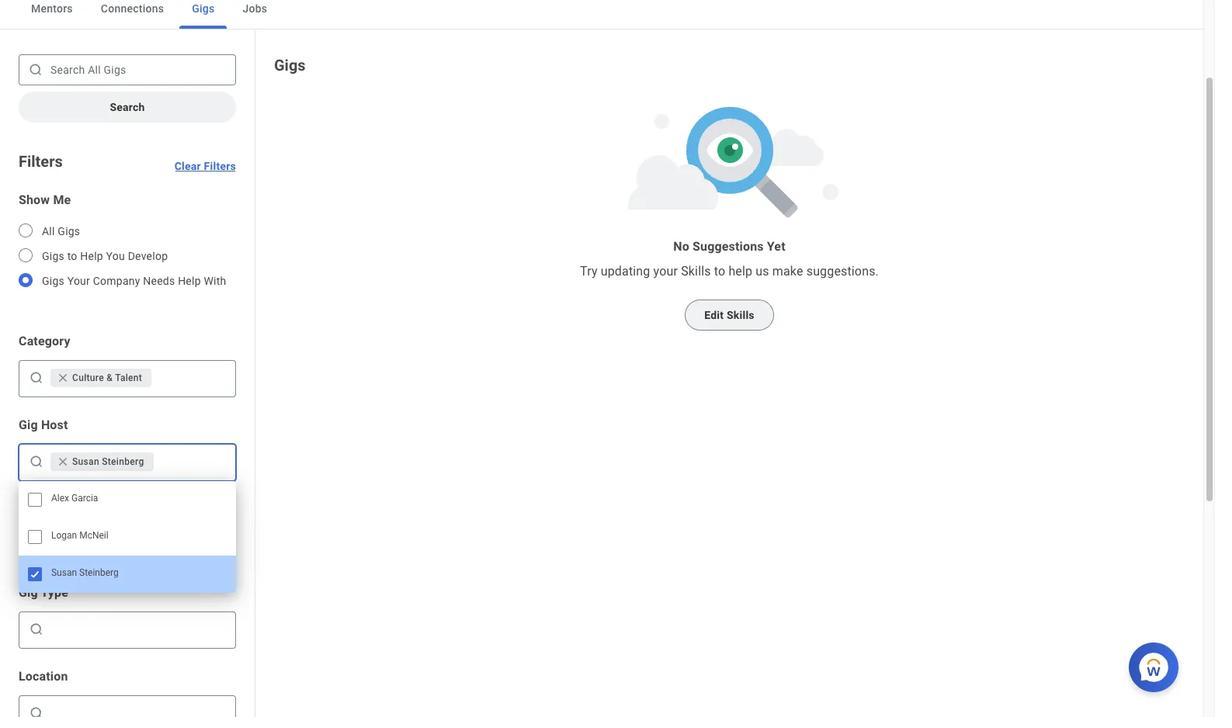 Task type: describe. For each thing, give the bounding box(es) containing it.
supervisory organization
[[19, 502, 163, 516]]

help
[[729, 264, 752, 279]]

alex garcia
[[51, 493, 98, 504]]

mcneil
[[79, 530, 108, 541]]

1 horizontal spatial to
[[714, 264, 725, 279]]

gig for gig host
[[19, 418, 38, 432]]

0 horizontal spatial filters
[[19, 152, 63, 171]]

gig host
[[19, 418, 68, 432]]

0 vertical spatial search image
[[28, 62, 43, 78]]

clear filters
[[174, 160, 236, 172]]

logan
[[51, 530, 77, 541]]

connections
[[101, 2, 164, 15]]

gigs for gigs button
[[192, 2, 215, 15]]

edit skills
[[704, 309, 755, 321]]

garcia
[[71, 493, 98, 504]]

alex garcia option
[[19, 481, 236, 519]]

all gigs
[[42, 225, 80, 238]]

0 horizontal spatial skills
[[681, 264, 711, 279]]

connections button
[[88, 0, 176, 29]]

Search All Gigs text field
[[19, 54, 236, 85]]

show me
[[19, 193, 71, 207]]

host
[[41, 418, 68, 432]]

list box containing alex garcia
[[19, 481, 236, 593]]

us
[[756, 264, 769, 279]]

supervisory
[[19, 502, 87, 516]]

you
[[106, 250, 125, 262]]

culture
[[72, 373, 104, 384]]

develop
[[128, 250, 168, 262]]

type
[[41, 585, 68, 600]]

suggestions
[[693, 239, 764, 254]]

0 horizontal spatial to
[[67, 250, 77, 262]]

search image for category
[[29, 370, 44, 386]]

category
[[19, 334, 70, 349]]

gigs for gigs your company needs help with
[[42, 275, 64, 287]]

with
[[204, 275, 226, 287]]

skills inside button
[[727, 309, 755, 321]]

your
[[67, 275, 90, 287]]

edit skills button
[[685, 300, 774, 331]]

try updating your skills to help us make suggestions.
[[580, 264, 879, 279]]

mentors button
[[19, 0, 85, 29]]

updating
[[601, 264, 650, 279]]

2 search image from the top
[[29, 538, 44, 554]]

me
[[53, 193, 71, 207]]

susan inside button
[[72, 457, 99, 467]]

make
[[772, 264, 803, 279]]

gig for gig type
[[19, 585, 38, 600]]

jobs button
[[230, 0, 280, 29]]

0 horizontal spatial help
[[80, 250, 103, 262]]

susan steinberg inside button
[[72, 457, 144, 467]]

suggestions.
[[806, 264, 879, 279]]

jobs
[[243, 2, 267, 15]]

needs
[[143, 275, 175, 287]]

gigs for gigs to help you develop
[[42, 250, 64, 262]]



Task type: locate. For each thing, give the bounding box(es) containing it.
skills down no
[[681, 264, 711, 279]]

location
[[19, 669, 68, 684]]

1 vertical spatial to
[[714, 264, 725, 279]]

1 vertical spatial press left arrow to navigate selected items field
[[157, 450, 229, 474]]

susan
[[72, 457, 99, 467], [51, 568, 77, 578]]

culture & talent
[[72, 373, 142, 384]]

gig
[[19, 418, 38, 432], [19, 585, 38, 600]]

1 horizontal spatial help
[[178, 275, 201, 287]]

steinberg inside button
[[102, 457, 144, 467]]

2 vertical spatial search image
[[29, 706, 44, 717]]

0 vertical spatial skills
[[681, 264, 711, 279]]

1 search image from the top
[[29, 454, 44, 470]]

press left arrow to navigate selected items field right talent
[[155, 366, 229, 391]]

remove image left "culture"
[[57, 372, 69, 384]]

2 gig from the top
[[19, 585, 38, 600]]

help left you
[[80, 250, 103, 262]]

press left arrow to navigate selected items field for susan steinberg
[[157, 450, 229, 474]]

logan mcneil
[[51, 530, 108, 541]]

1 gig from the top
[[19, 418, 38, 432]]

1 vertical spatial gig
[[19, 585, 38, 600]]

help left "with"
[[178, 275, 201, 287]]

search image down 'gig type'
[[29, 622, 44, 637]]

remove image
[[57, 456, 72, 468], [57, 456, 69, 468]]

susan steinberg inside 'option'
[[51, 568, 119, 578]]

talent
[[115, 373, 142, 384]]

edit
[[704, 309, 724, 321]]

1 vertical spatial skills
[[727, 309, 755, 321]]

to
[[67, 250, 77, 262], [714, 264, 725, 279]]

search image down gig host
[[29, 454, 44, 470]]

logan mcneil option
[[19, 519, 236, 556]]

1 vertical spatial steinberg
[[79, 568, 119, 578]]

gigs right the all
[[58, 225, 80, 238]]

skills right edit
[[727, 309, 755, 321]]

steinberg up alex garcia option
[[102, 457, 144, 467]]

gig left host
[[19, 418, 38, 432]]

no
[[673, 239, 689, 254]]

search button
[[19, 92, 236, 123]]

susan steinberg up alex garcia option
[[72, 457, 144, 467]]

2 vertical spatial search image
[[29, 622, 44, 637]]

to left the help
[[714, 264, 725, 279]]

1 vertical spatial susan steinberg
[[51, 568, 119, 578]]

yet
[[767, 239, 786, 254]]

0 vertical spatial help
[[80, 250, 103, 262]]

susan steinberg
[[72, 457, 144, 467], [51, 568, 119, 578]]

susan up type
[[51, 568, 77, 578]]

1 horizontal spatial skills
[[727, 309, 755, 321]]

steinberg inside 'option'
[[79, 568, 119, 578]]

skills
[[681, 264, 711, 279], [727, 309, 755, 321]]

remove image down category
[[57, 372, 72, 384]]

your
[[653, 264, 678, 279]]

search image down category
[[29, 370, 44, 386]]

&
[[107, 373, 113, 384]]

press left arrow to navigate selected items field for culture & talent
[[155, 366, 229, 391]]

filters up show me
[[19, 152, 63, 171]]

filters inside clear filters 'button'
[[204, 160, 236, 172]]

search image down location on the bottom of page
[[29, 706, 44, 717]]

gigs
[[192, 2, 215, 15], [274, 56, 306, 75], [58, 225, 80, 238], [42, 250, 64, 262], [42, 275, 64, 287]]

1 vertical spatial search image
[[29, 538, 44, 554]]

gigs left jobs
[[192, 2, 215, 15]]

alex
[[51, 493, 69, 504]]

1 vertical spatial susan
[[51, 568, 77, 578]]

show
[[19, 193, 50, 207]]

0 vertical spatial susan
[[72, 457, 99, 467]]

gigs inside gigs button
[[192, 2, 215, 15]]

organization
[[90, 502, 163, 516]]

1 horizontal spatial filters
[[204, 160, 236, 172]]

gigs left 'your'
[[42, 275, 64, 287]]

gigs to help you develop
[[42, 250, 168, 262]]

0 vertical spatial steinberg
[[102, 457, 144, 467]]

to up 'your'
[[67, 250, 77, 262]]

search
[[110, 101, 145, 113]]

gig type
[[19, 585, 68, 600]]

clear filters button
[[174, 141, 236, 172]]

susan steinberg up type
[[51, 568, 119, 578]]

0 vertical spatial susan steinberg
[[72, 457, 144, 467]]

culture & talent button
[[50, 369, 152, 387]]

list box
[[19, 481, 236, 593]]

mentors
[[31, 2, 73, 15]]

search image for gig type
[[29, 622, 44, 637]]

press left arrow to navigate selected items field up alex garcia option
[[157, 450, 229, 474]]

remove image
[[57, 372, 72, 384], [57, 372, 69, 384]]

no suggestions yet
[[673, 239, 786, 254]]

gig left type
[[19, 585, 38, 600]]

susan steinberg button
[[50, 453, 153, 471]]

press left arrow to navigate selected items field
[[155, 366, 229, 391], [157, 450, 229, 474]]

help
[[80, 250, 103, 262], [178, 275, 201, 287]]

1 vertical spatial help
[[178, 275, 201, 287]]

clear
[[174, 160, 201, 172]]

steinberg
[[102, 457, 144, 467], [79, 568, 119, 578]]

susan up garcia
[[72, 457, 99, 467]]

None field
[[155, 370, 229, 386], [157, 454, 229, 470], [47, 617, 229, 642], [47, 622, 229, 637], [47, 701, 229, 717], [47, 706, 229, 717], [155, 370, 229, 386], [157, 454, 229, 470], [47, 617, 229, 642], [47, 622, 229, 637], [47, 701, 229, 717], [47, 706, 229, 717]]

search image left logan
[[29, 538, 44, 554]]

company
[[93, 275, 140, 287]]

gigs your company needs help with
[[42, 275, 226, 287]]

filters right clear
[[204, 160, 236, 172]]

1 vertical spatial search image
[[29, 370, 44, 386]]

0 vertical spatial press left arrow to navigate selected items field
[[155, 366, 229, 391]]

try
[[580, 264, 598, 279]]

gigs down jobs button
[[274, 56, 306, 75]]

tab list
[[0, 0, 1203, 30]]

susan steinberg option
[[19, 556, 236, 593]]

tab list containing mentors
[[0, 0, 1203, 30]]

filters
[[19, 152, 63, 171], [204, 160, 236, 172]]

steinberg down 'mcneil'
[[79, 568, 119, 578]]

gigs down the all
[[42, 250, 64, 262]]

3 search image from the top
[[29, 706, 44, 717]]

all
[[42, 225, 55, 238]]

search image
[[28, 62, 43, 78], [29, 370, 44, 386], [29, 622, 44, 637]]

search image down mentors button
[[28, 62, 43, 78]]

search image
[[29, 454, 44, 470], [29, 538, 44, 554], [29, 706, 44, 717]]

susan inside 'option'
[[51, 568, 77, 578]]

0 vertical spatial search image
[[29, 454, 44, 470]]

gigs button
[[180, 0, 227, 29]]

0 vertical spatial to
[[67, 250, 77, 262]]

0 vertical spatial gig
[[19, 418, 38, 432]]



Task type: vqa. For each thing, say whether or not it's contained in the screenshot.
the top Help
yes



